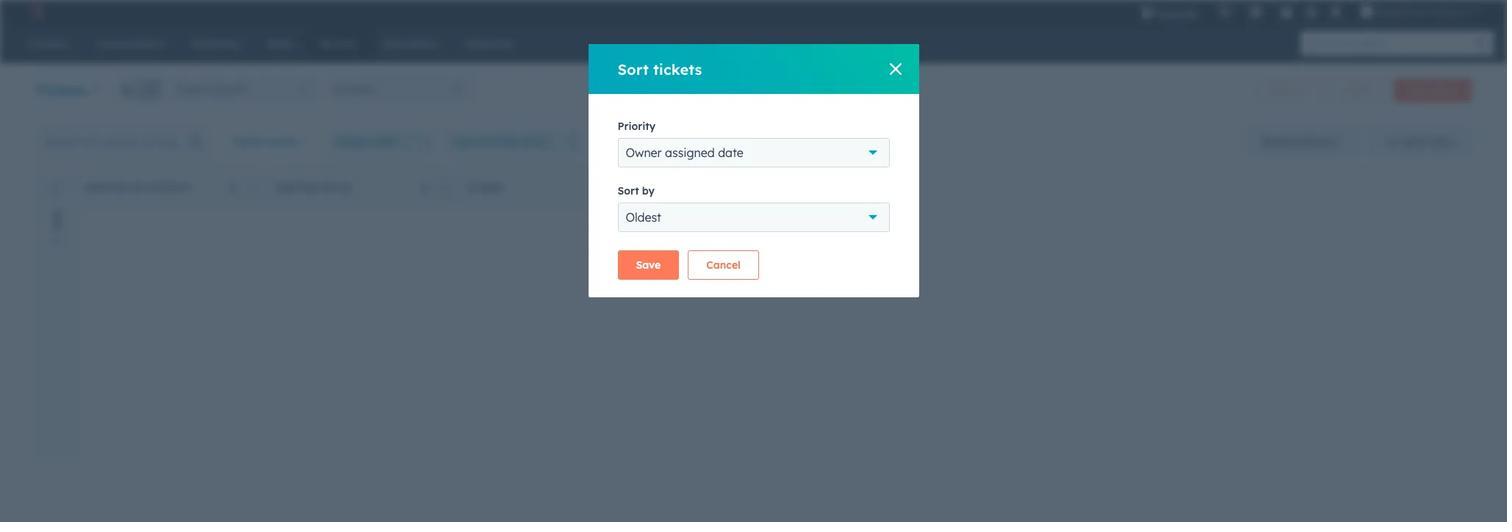 Task type: locate. For each thing, give the bounding box(es) containing it.
create inside popup button
[[337, 135, 371, 148]]

1 horizontal spatial on
[[322, 182, 337, 193]]

ticket owner button
[[223, 127, 318, 157]]

priority inside sort tickets dialog
[[618, 120, 656, 133]]

(1) priority
[[602, 135, 658, 148]]

all up create date
[[333, 84, 343, 95]]

clear all
[[851, 135, 894, 148]]

create inside button
[[1407, 85, 1434, 96]]

on left contact
[[131, 182, 146, 193]]

1 waiting from the left
[[85, 182, 129, 193]]

on
[[131, 182, 146, 193], [322, 182, 337, 193]]

on left us
[[322, 182, 337, 193]]

0 horizontal spatial tickets
[[346, 84, 373, 95]]

tara schultz image
[[1361, 5, 1374, 18]]

help button
[[1275, 0, 1300, 24]]

1 vertical spatial create
[[337, 135, 371, 148]]

notifications image
[[1330, 7, 1343, 20]]

hubspot link
[[18, 3, 55, 21]]

save left the view
[[1403, 135, 1428, 148]]

owner assigned date
[[626, 146, 744, 160]]

by
[[642, 184, 655, 198]]

3 0 from the left
[[612, 182, 617, 193]]

0 horizontal spatial create
[[337, 135, 371, 148]]

sort
[[618, 60, 649, 78], [618, 184, 639, 198]]

0 vertical spatial priority
[[618, 120, 656, 133]]

2
[[1461, 6, 1466, 18]]

2 on from the left
[[322, 182, 337, 193]]

0 horizontal spatial save
[[636, 259, 661, 272]]

waiting
[[85, 182, 129, 193], [276, 182, 320, 193]]

date
[[374, 135, 397, 148], [522, 135, 545, 148], [718, 146, 744, 160]]

actions button
[[1258, 79, 1322, 102]]

2 0 from the left
[[421, 182, 427, 193]]

us
[[339, 182, 351, 193]]

waiting on us
[[276, 182, 351, 193]]

marketplaces button
[[1241, 0, 1272, 24]]

close image
[[890, 63, 902, 75]]

0 down "ticket"
[[230, 182, 236, 193]]

1 horizontal spatial create
[[1407, 85, 1434, 96]]

date inside popup button
[[718, 146, 744, 160]]

0 left sort by
[[612, 182, 617, 193]]

menu containing apoptosis studios 2
[[1131, 0, 1490, 24]]

1 horizontal spatial tickets
[[653, 60, 702, 78]]

0 vertical spatial all
[[333, 84, 343, 95]]

0 horizontal spatial waiting
[[85, 182, 129, 193]]

1 0 from the left
[[230, 182, 236, 193]]

contact
[[148, 182, 191, 193]]

tickets
[[653, 60, 702, 78], [346, 84, 373, 95]]

1 on from the left
[[131, 182, 146, 193]]

last
[[454, 135, 476, 148]]

board actions button
[[1244, 127, 1360, 157]]

view
[[1431, 135, 1454, 148]]

0 for contact
[[230, 182, 236, 193]]

advanced
[[730, 135, 781, 148]]

date for last activity date
[[522, 135, 545, 148]]

(1) priority button
[[593, 127, 677, 157]]

save down oldest
[[636, 259, 661, 272]]

tickets inside dialog
[[653, 60, 702, 78]]

group
[[116, 78, 162, 101]]

calling icon image
[[1219, 6, 1232, 19]]

menu item
[[1209, 0, 1212, 24]]

0 left closed
[[421, 182, 427, 193]]

w
[[52, 221, 63, 230]]

priority right the (1)
[[619, 135, 658, 148]]

1 horizontal spatial 0
[[421, 182, 427, 193]]

support
[[178, 84, 211, 95]]

save
[[1403, 135, 1428, 148], [636, 259, 661, 272]]

2 horizontal spatial date
[[718, 146, 744, 160]]

sort left "by"
[[618, 184, 639, 198]]

all
[[333, 84, 343, 95], [881, 135, 894, 148]]

1 vertical spatial sort
[[618, 184, 639, 198]]

0 horizontal spatial 0
[[230, 182, 236, 193]]

0 vertical spatial save
[[1403, 135, 1428, 148]]

0 vertical spatial sort
[[618, 60, 649, 78]]

1 vertical spatial all
[[881, 135, 894, 148]]

oldest
[[626, 210, 662, 225]]

save button
[[618, 251, 679, 280]]

0 horizontal spatial on
[[131, 182, 146, 193]]

waiting down the search id, name, or description search box
[[85, 182, 129, 193]]

priority
[[618, 120, 656, 133], [619, 135, 658, 148]]

n
[[52, 209, 63, 216]]

create date
[[337, 135, 397, 148]]

1 horizontal spatial waiting
[[276, 182, 320, 193]]

owner assigned date button
[[618, 138, 890, 168]]

apoptosis studios 2
[[1377, 6, 1466, 18]]

Search ID, name, or description search field
[[35, 127, 214, 157]]

1 horizontal spatial save
[[1403, 135, 1428, 148]]

priority up (1) priority
[[618, 120, 656, 133]]

2 sort from the top
[[618, 184, 639, 198]]

date down all tickets popup button
[[374, 135, 397, 148]]

waiting left us
[[276, 182, 320, 193]]

all right clear
[[881, 135, 894, 148]]

save inside save view button
[[1403, 135, 1428, 148]]

create ticket
[[1407, 85, 1460, 96]]

1 horizontal spatial date
[[522, 135, 545, 148]]

last activity date button
[[445, 127, 565, 157]]

1 horizontal spatial all
[[881, 135, 894, 148]]

1 vertical spatial tickets
[[346, 84, 373, 95]]

tickets
[[35, 80, 88, 99]]

1 sort from the top
[[618, 60, 649, 78]]

2 horizontal spatial 0
[[612, 182, 617, 193]]

0 vertical spatial create
[[1407, 85, 1434, 96]]

0 vertical spatial tickets
[[653, 60, 702, 78]]

cancel
[[707, 259, 741, 272]]

priority inside "popup button"
[[619, 135, 658, 148]]

apoptosis studios 2 button
[[1352, 0, 1488, 24]]

0 horizontal spatial all
[[333, 84, 343, 95]]

e
[[52, 216, 63, 221]]

save inside save button
[[636, 259, 661, 272]]

0
[[230, 182, 236, 193], [421, 182, 427, 193], [612, 182, 617, 193]]

sort for sort by
[[618, 184, 639, 198]]

date right activity
[[522, 135, 545, 148]]

create
[[1407, 85, 1434, 96], [337, 135, 371, 148]]

2 waiting from the left
[[276, 182, 320, 193]]

board
[[1262, 135, 1293, 148]]

all inside all tickets popup button
[[333, 84, 343, 95]]

import button
[[1331, 79, 1385, 102]]

menu
[[1131, 0, 1490, 24]]

tickets inside popup button
[[346, 84, 373, 95]]

1 vertical spatial save
[[636, 259, 661, 272]]

clear
[[851, 135, 878, 148]]

studios
[[1425, 6, 1459, 18]]

create up us
[[337, 135, 371, 148]]

support pipeline button
[[171, 78, 318, 101]]

advanced filters (4) button
[[705, 127, 841, 157]]

save view button
[[1369, 127, 1472, 157]]

actions
[[1296, 135, 1333, 148]]

sort up '(1) priority' "popup button"
[[618, 60, 649, 78]]

create left ticket
[[1407, 85, 1434, 96]]

sort by
[[618, 184, 655, 198]]

group inside tickets banner
[[116, 78, 162, 101]]

1 vertical spatial priority
[[619, 135, 658, 148]]

notifications button
[[1324, 0, 1349, 24]]

ticket
[[232, 135, 264, 148]]

date right assigned
[[718, 146, 744, 160]]

0 horizontal spatial date
[[374, 135, 397, 148]]



Task type: describe. For each thing, give the bounding box(es) containing it.
cancel button
[[688, 251, 759, 280]]

all tickets button
[[327, 78, 474, 101]]

all tickets
[[333, 84, 373, 95]]

import
[[1343, 85, 1373, 96]]

Search HubSpot search field
[[1301, 31, 1481, 56]]

sort tickets
[[618, 60, 702, 78]]

hubspot image
[[26, 3, 44, 21]]

on for contact
[[131, 182, 146, 193]]

oldest button
[[618, 203, 890, 232]]

upgrade image
[[1141, 7, 1154, 20]]

save for save view
[[1403, 135, 1428, 148]]

advanced filters (4)
[[730, 135, 832, 148]]

last activity date
[[454, 135, 545, 148]]

pipeline
[[214, 84, 246, 95]]

owner
[[267, 135, 298, 148]]

waiting for waiting on contact
[[85, 182, 129, 193]]

board actions
[[1262, 135, 1333, 148]]

n e w
[[52, 209, 63, 230]]

date for owner assigned date
[[718, 146, 744, 160]]

ticket owner
[[232, 135, 298, 148]]

waiting for waiting on us
[[276, 182, 320, 193]]

calling icon button
[[1213, 2, 1238, 21]]

ticket
[[1437, 85, 1460, 96]]

settings link
[[1303, 4, 1321, 19]]

actions
[[1270, 85, 1301, 96]]

owner
[[626, 146, 662, 160]]

tickets banner
[[35, 74, 1472, 103]]

all inside clear all button
[[881, 135, 894, 148]]

1
[[52, 239, 63, 244]]

tickets button
[[35, 79, 101, 100]]

settings image
[[1305, 6, 1319, 19]]

sort tickets dialog
[[588, 44, 919, 298]]

sort for sort tickets
[[618, 60, 649, 78]]

closed
[[467, 182, 504, 193]]

0 for us
[[421, 182, 427, 193]]

activity
[[479, 135, 518, 148]]

waiting on contact
[[85, 182, 191, 193]]

search image
[[1477, 38, 1487, 49]]

clear all button
[[841, 127, 904, 157]]

tickets for sort tickets
[[653, 60, 702, 78]]

create for create date
[[337, 135, 371, 148]]

filters
[[784, 135, 814, 148]]

create ticket button
[[1394, 79, 1472, 102]]

tickets for all tickets
[[346, 84, 373, 95]]

assigned
[[665, 146, 715, 160]]

marketplaces image
[[1250, 7, 1263, 20]]

apoptosis
[[1377, 6, 1422, 18]]

on for us
[[322, 182, 337, 193]]

search button
[[1469, 31, 1494, 56]]

upgrade
[[1157, 7, 1198, 19]]

support pipeline
[[178, 84, 246, 95]]

save view
[[1403, 135, 1454, 148]]

help image
[[1281, 7, 1294, 20]]

create date button
[[327, 127, 417, 157]]

(4)
[[817, 135, 832, 148]]

create for create ticket
[[1407, 85, 1434, 96]]

save for save
[[636, 259, 661, 272]]

(1)
[[602, 135, 616, 148]]



Task type: vqa. For each thing, say whether or not it's contained in the screenshot.
report collections element
no



